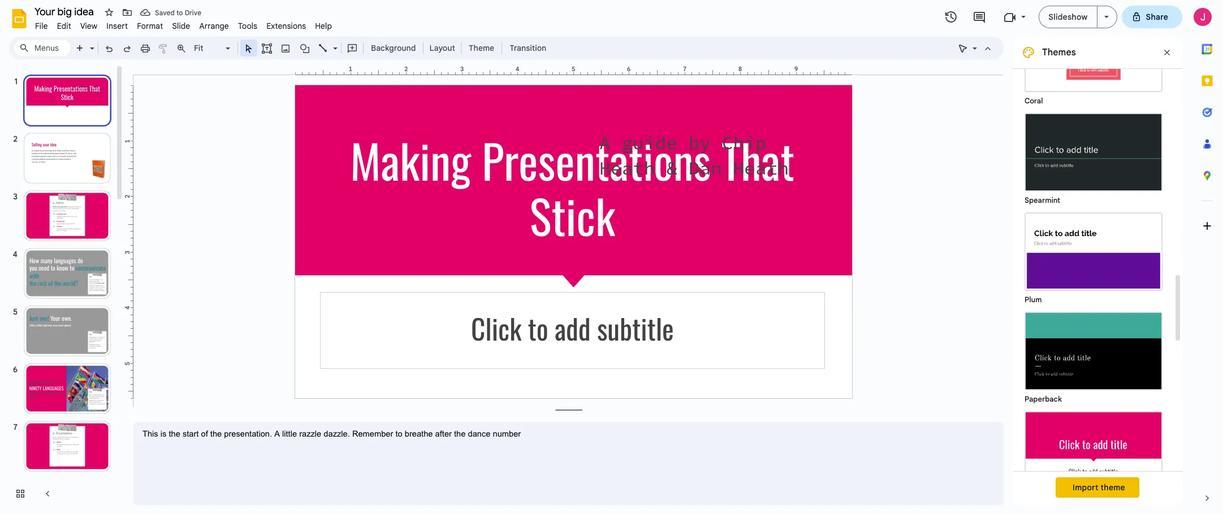 Task type: describe. For each thing, give the bounding box(es) containing it.
themes application
[[0, 0, 1223, 515]]

paperback
[[1025, 395, 1062, 404]]

menu bar banner
[[0, 0, 1223, 515]]

insert image image
[[279, 40, 292, 56]]

import theme
[[1073, 483, 1125, 493]]

edit menu item
[[52, 19, 76, 33]]

mode and view toolbar
[[954, 37, 997, 59]]

theme
[[469, 43, 494, 53]]

share button
[[1122, 6, 1183, 28]]

layout button
[[426, 40, 459, 57]]

shape image
[[298, 40, 311, 56]]

background
[[371, 43, 416, 53]]

saved
[[155, 8, 175, 17]]

Zoom field
[[191, 40, 235, 57]]

slide
[[172, 21, 190, 31]]

spearmint
[[1025, 196, 1060, 205]]

file menu item
[[31, 19, 52, 33]]

background button
[[366, 40, 421, 57]]

Spearmint radio
[[1019, 107, 1168, 207]]

edit
[[57, 21, 71, 31]]

tools menu item
[[234, 19, 262, 33]]

transition
[[510, 43, 546, 53]]

Zoom text field
[[192, 40, 224, 56]]

insert menu item
[[102, 19, 132, 33]]

presentation options image
[[1104, 16, 1109, 18]]

slide menu item
[[168, 19, 195, 33]]

layout
[[429, 43, 455, 53]]

saved to drive
[[155, 8, 201, 17]]

help
[[315, 21, 332, 31]]

Rename text field
[[31, 5, 100, 18]]

tools
[[238, 21, 257, 31]]

share
[[1146, 12, 1168, 22]]

themes section
[[1013, 8, 1183, 506]]

navigation inside themes application
[[0, 64, 124, 515]]

insert
[[106, 21, 128, 31]]

Paperback radio
[[1019, 307, 1168, 406]]

tab list inside menu bar banner
[[1192, 33, 1223, 483]]

themes
[[1042, 47, 1076, 58]]



Task type: vqa. For each thing, say whether or not it's contained in the screenshot.
Insert
yes



Task type: locate. For each thing, give the bounding box(es) containing it.
Plum radio
[[1019, 207, 1168, 307]]

extensions menu item
[[262, 19, 311, 33]]

slideshow
[[1049, 12, 1088, 22]]

extensions
[[266, 21, 306, 31]]

import
[[1073, 483, 1099, 493]]

file
[[35, 21, 48, 31]]

Modern Writer radio
[[1019, 406, 1168, 506]]

coral
[[1025, 96, 1043, 106]]

main toolbar
[[41, 0, 552, 500]]

theme button
[[464, 40, 499, 57]]

Menus field
[[14, 40, 71, 56]]

new slide with layout image
[[87, 41, 94, 45]]

menu bar inside menu bar banner
[[31, 15, 337, 33]]

saved to drive button
[[137, 5, 204, 20]]

Coral radio
[[1019, 8, 1168, 107]]

menu bar
[[31, 15, 337, 33]]

format menu item
[[132, 19, 168, 33]]

help menu item
[[311, 19, 337, 33]]

tab list
[[1192, 33, 1223, 483]]

import theme button
[[1056, 478, 1139, 498]]

Star checkbox
[[101, 5, 117, 20]]

view
[[80, 21, 97, 31]]

menu bar containing file
[[31, 15, 337, 33]]

to
[[176, 8, 183, 17]]

live pointer settings image
[[970, 41, 977, 45]]

format
[[137, 21, 163, 31]]

slideshow button
[[1039, 6, 1097, 28]]

navigation
[[0, 64, 124, 515]]

theme
[[1101, 483, 1125, 493]]

plum
[[1025, 295, 1042, 305]]

arrange menu item
[[195, 19, 234, 33]]

select line image
[[330, 41, 338, 45]]

view menu item
[[76, 19, 102, 33]]

arrange
[[199, 21, 229, 31]]

modern writer image
[[1026, 413, 1162, 489]]

transition button
[[505, 40, 552, 57]]

drive
[[185, 8, 201, 17]]



